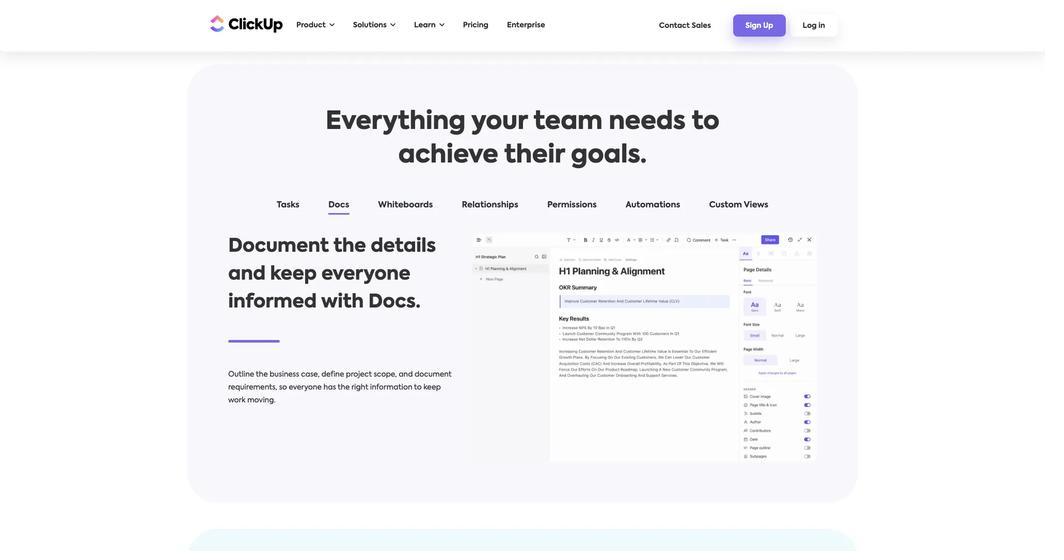 Task type: describe. For each thing, give the bounding box(es) containing it.
contact
[[660, 22, 690, 29]]

outline
[[228, 372, 254, 379]]

custom
[[710, 202, 743, 210]]

log
[[803, 22, 817, 30]]

docs
[[329, 202, 350, 210]]

product button
[[291, 15, 340, 36]]

contact sales
[[660, 22, 712, 29]]

sign up button
[[734, 15, 786, 37]]

log in
[[803, 22, 826, 30]]

relationships button
[[452, 199, 529, 217]]

tasks
[[277, 202, 300, 210]]

contact sales button
[[655, 17, 717, 34]]

and inside outline the business case, define project scope, and document requirements, so everyone has the right information to keep work moving.
[[399, 372, 413, 379]]

clickup image
[[208, 14, 283, 33]]

whiteboards
[[378, 202, 433, 210]]

sales
[[692, 22, 712, 29]]

to inside outline the business case, define project scope, and document requirements, so everyone has the right information to keep work moving.
[[414, 385, 422, 392]]

right
[[352, 385, 369, 392]]

keep inside the document the details and keep everyone informed with docs.
[[270, 266, 317, 284]]

details
[[371, 238, 436, 257]]

has
[[324, 385, 336, 392]]

and inside the document the details and keep everyone informed with docs.
[[228, 266, 266, 284]]

everyone inside outline the business case, define project scope, and document requirements, so everyone has the right information to keep work moving.
[[289, 385, 322, 392]]

informed
[[228, 294, 317, 312]]

everything
[[326, 110, 466, 135]]

solutions button
[[348, 15, 401, 36]]

scope,
[[374, 372, 397, 379]]

pricing
[[463, 22, 489, 29]]

automations button
[[616, 199, 691, 217]]

define
[[322, 372, 344, 379]]

permissions button
[[537, 199, 608, 217]]

learn
[[414, 22, 436, 29]]

relationships
[[462, 202, 519, 210]]

keep inside outline the business case, define project scope, and document requirements, so everyone has the right information to keep work moving.
[[424, 385, 441, 392]]

project
[[346, 372, 372, 379]]

to inside the everything your team needs to achieve their goals.
[[692, 110, 720, 135]]

pricing link
[[458, 15, 494, 36]]

document
[[415, 372, 452, 379]]

document the details and keep everyone informed with docs.
[[228, 238, 436, 312]]

pmo_doc planning.png image
[[472, 233, 818, 462]]

custom views
[[710, 202, 769, 210]]

automations
[[626, 202, 681, 210]]

team
[[534, 110, 603, 135]]

permissions
[[548, 202, 597, 210]]

with
[[321, 294, 364, 312]]

work
[[228, 398, 246, 405]]



Task type: vqa. For each thing, say whether or not it's contained in the screenshot.
Docs.
yes



Task type: locate. For each thing, give the bounding box(es) containing it.
0 horizontal spatial to
[[414, 385, 422, 392]]

0 vertical spatial the
[[334, 238, 366, 257]]

1 vertical spatial everyone
[[289, 385, 322, 392]]

0 vertical spatial everyone
[[322, 266, 411, 284]]

1 horizontal spatial to
[[692, 110, 720, 135]]

0 horizontal spatial and
[[228, 266, 266, 284]]

0 vertical spatial and
[[228, 266, 266, 284]]

1 vertical spatial keep
[[424, 385, 441, 392]]

1 horizontal spatial and
[[399, 372, 413, 379]]

1 vertical spatial and
[[399, 372, 413, 379]]

0 vertical spatial to
[[692, 110, 720, 135]]

sign
[[746, 22, 762, 30]]

enterprise link
[[502, 15, 551, 36]]

business
[[270, 372, 300, 379]]

so
[[279, 385, 287, 392]]

everyone inside the document the details and keep everyone informed with docs.
[[322, 266, 411, 284]]

2 vertical spatial the
[[338, 385, 350, 392]]

everyone
[[322, 266, 411, 284], [289, 385, 322, 392]]

the
[[334, 238, 366, 257], [256, 372, 268, 379], [338, 385, 350, 392]]

enterprise
[[508, 22, 546, 29]]

everyone up with
[[322, 266, 411, 284]]

docs.
[[369, 294, 421, 312]]

custom views button
[[700, 199, 779, 217]]

views
[[744, 202, 769, 210]]

the inside the document the details and keep everyone informed with docs.
[[334, 238, 366, 257]]

the for outline
[[256, 372, 268, 379]]

achieve
[[399, 144, 499, 169]]

and up the informed
[[228, 266, 266, 284]]

moving.
[[247, 398, 276, 405]]

sign up
[[746, 22, 774, 30]]

case,
[[301, 372, 320, 379]]

everyone down case,
[[289, 385, 322, 392]]

keep
[[270, 266, 317, 284], [424, 385, 441, 392]]

1 horizontal spatial keep
[[424, 385, 441, 392]]

the down the docs button
[[334, 238, 366, 257]]

requirements,
[[228, 385, 277, 392]]

in
[[819, 22, 826, 30]]

1 vertical spatial the
[[256, 372, 268, 379]]

and
[[228, 266, 266, 284], [399, 372, 413, 379]]

your
[[472, 110, 528, 135]]

tab list containing tasks
[[218, 199, 828, 217]]

the right has
[[338, 385, 350, 392]]

whiteboards button
[[368, 199, 444, 217]]

solutions
[[353, 22, 387, 29]]

everything your team needs to achieve their goals.
[[326, 110, 720, 169]]

needs
[[609, 110, 686, 135]]

goals.
[[571, 144, 647, 169]]

learn button
[[409, 15, 450, 36]]

docs button
[[318, 199, 360, 217]]

up
[[764, 22, 774, 30]]

information
[[370, 385, 413, 392]]

0 horizontal spatial keep
[[270, 266, 317, 284]]

the up the requirements,
[[256, 372, 268, 379]]

product
[[297, 22, 326, 29]]

document
[[228, 238, 329, 257]]

1 vertical spatial to
[[414, 385, 422, 392]]

the for document
[[334, 238, 366, 257]]

0 vertical spatial keep
[[270, 266, 317, 284]]

tasks button
[[267, 199, 310, 217]]

tab list
[[218, 199, 828, 217]]

their
[[505, 144, 565, 169]]

log in link
[[791, 15, 838, 37]]

to
[[692, 110, 720, 135], [414, 385, 422, 392]]

and up information
[[399, 372, 413, 379]]

outline the business case, define project scope, and document requirements, so everyone has the right information to keep work moving.
[[228, 372, 452, 405]]



